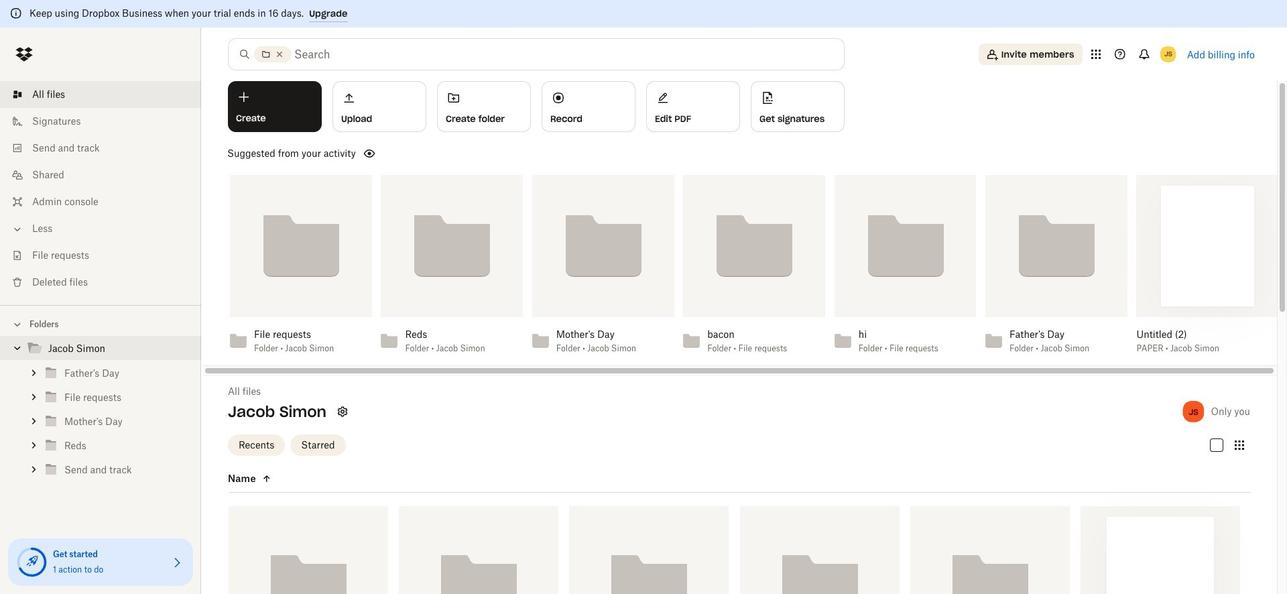 Task type: locate. For each thing, give the bounding box(es) containing it.
file, _ getting started with dropbox paper.paper row
[[1081, 506, 1241, 594]]

list item
[[0, 81, 201, 108]]

alert
[[0, 0, 1288, 28]]

folder, mother's day row
[[570, 506, 730, 594]]

folder, father's day row
[[229, 506, 389, 594]]

list
[[0, 73, 201, 305]]

group
[[0, 361, 201, 482]]



Task type: vqa. For each thing, say whether or not it's contained in the screenshot.
Unzip
no



Task type: describe. For each thing, give the bounding box(es) containing it.
Search in folder "Jacob Simon" text field
[[294, 46, 817, 62]]

dropbox image
[[11, 41, 38, 68]]

folder, reds row
[[740, 506, 900, 594]]

folder settings image
[[335, 404, 351, 420]]

folder, file requests row
[[399, 506, 559, 594]]

folder, send and track row
[[911, 506, 1071, 594]]

less image
[[11, 223, 24, 236]]



